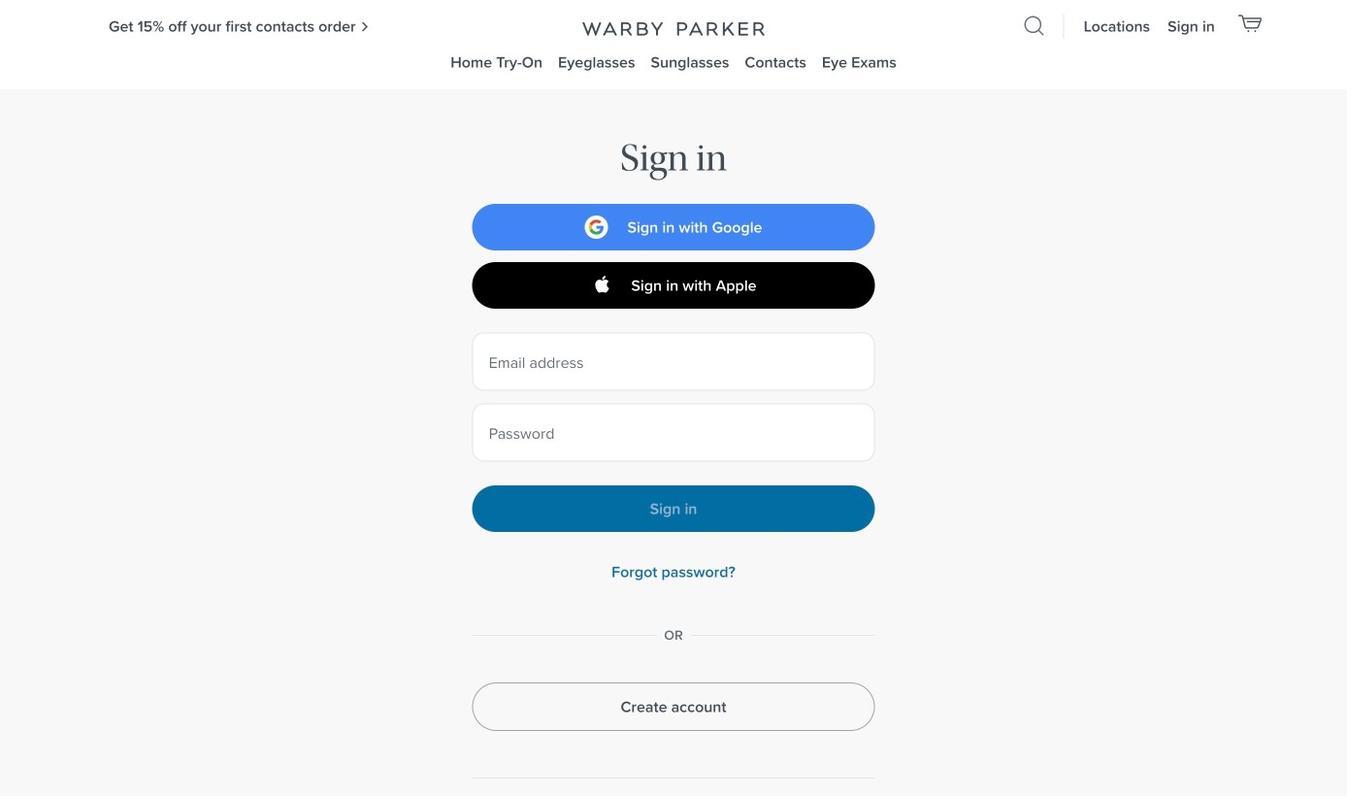 Task type: locate. For each thing, give the bounding box(es) containing it.
Password password field
[[487, 429, 814, 450]]

warby parker logo image
[[580, 22, 768, 36]]

cart image
[[1238, 14, 1263, 32]]



Task type: describe. For each thing, give the bounding box(es) containing it.
navigation element
[[0, 0, 1348, 89]]

Email address email field
[[489, 361, 859, 382]]

header search image
[[1025, 16, 1045, 36]]



